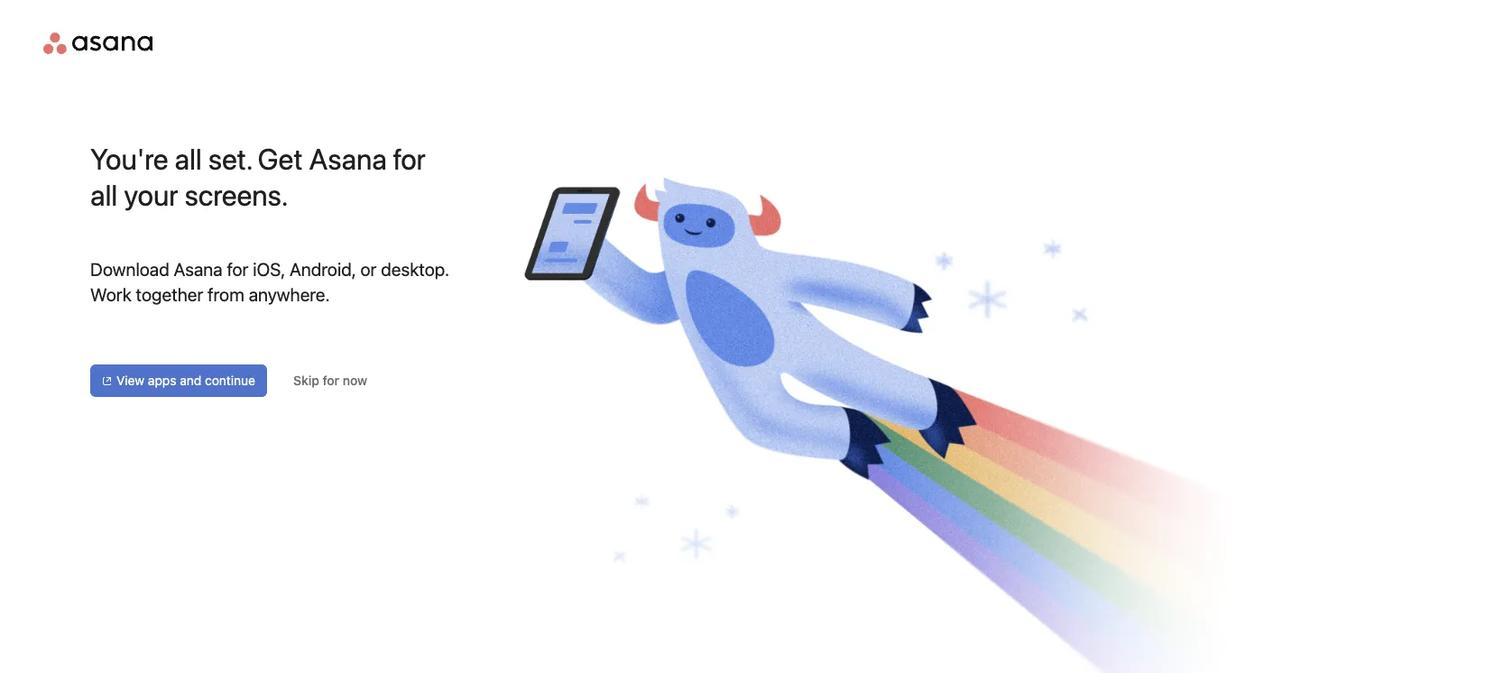 Task type: describe. For each thing, give the bounding box(es) containing it.
your screens.
[[124, 178, 288, 212]]

from
[[208, 283, 244, 305]]

you're all set. get asana for all your screens.
[[90, 142, 426, 212]]

view
[[116, 373, 145, 388]]

asana inside you're all set. get asana for all your screens.
[[309, 142, 387, 176]]

continue
[[205, 373, 255, 388]]

view apps and continue link
[[90, 365, 267, 397]]

set.
[[208, 142, 252, 176]]

skip for now button
[[282, 365, 379, 397]]

skip
[[293, 373, 319, 388]]

desktop.
[[381, 258, 449, 279]]

view apps and continue
[[116, 373, 255, 388]]

now
[[343, 373, 367, 388]]

1 vertical spatial all
[[90, 178, 118, 212]]

together
[[136, 283, 203, 305]]



Task type: locate. For each thing, give the bounding box(es) containing it.
anywhere.
[[249, 283, 330, 305]]

download asana for ios, android, or desktop. work together from anywhere.
[[90, 258, 449, 305]]

0 vertical spatial asana
[[309, 142, 387, 176]]

for inside download asana for ios, android, or desktop. work together from anywhere.
[[227, 258, 249, 279]]

for
[[393, 142, 426, 176], [227, 258, 249, 279], [323, 373, 339, 388]]

1 horizontal spatial asana
[[309, 142, 387, 176]]

0 vertical spatial all
[[175, 142, 202, 176]]

skip for now
[[293, 373, 367, 388]]

all up your screens. at the top
[[175, 142, 202, 176]]

for inside you're all set. get asana for all your screens.
[[393, 142, 426, 176]]

all down you're
[[90, 178, 118, 212]]

2 vertical spatial for
[[323, 373, 339, 388]]

1 horizontal spatial all
[[175, 142, 202, 176]]

asana up from
[[174, 258, 223, 279]]

1 horizontal spatial for
[[323, 373, 339, 388]]

and
[[180, 373, 202, 388]]

android,
[[290, 258, 356, 279]]

download
[[90, 258, 169, 279]]

0 horizontal spatial asana
[[174, 258, 223, 279]]

0 vertical spatial for
[[393, 142, 426, 176]]

1 vertical spatial asana
[[174, 258, 223, 279]]

for inside button
[[323, 373, 339, 388]]

0 horizontal spatial for
[[227, 258, 249, 279]]

asana image
[[43, 32, 153, 54]]

all
[[175, 142, 202, 176], [90, 178, 118, 212]]

or
[[361, 258, 377, 279]]

1 vertical spatial for
[[227, 258, 249, 279]]

0 horizontal spatial all
[[90, 178, 118, 212]]

ios,
[[253, 258, 285, 279]]

celebration with yeti holding mobile device image
[[524, 162, 1257, 673]]

asana inside download asana for ios, android, or desktop. work together from anywhere.
[[174, 258, 223, 279]]

2 horizontal spatial for
[[393, 142, 426, 176]]

get
[[258, 142, 303, 176]]

apps
[[148, 373, 176, 388]]

you're
[[90, 142, 168, 176]]

asana
[[309, 142, 387, 176], [174, 258, 223, 279]]

work
[[90, 283, 132, 305]]

asana right get
[[309, 142, 387, 176]]



Task type: vqa. For each thing, say whether or not it's contained in the screenshot.
"Giraffe"
no



